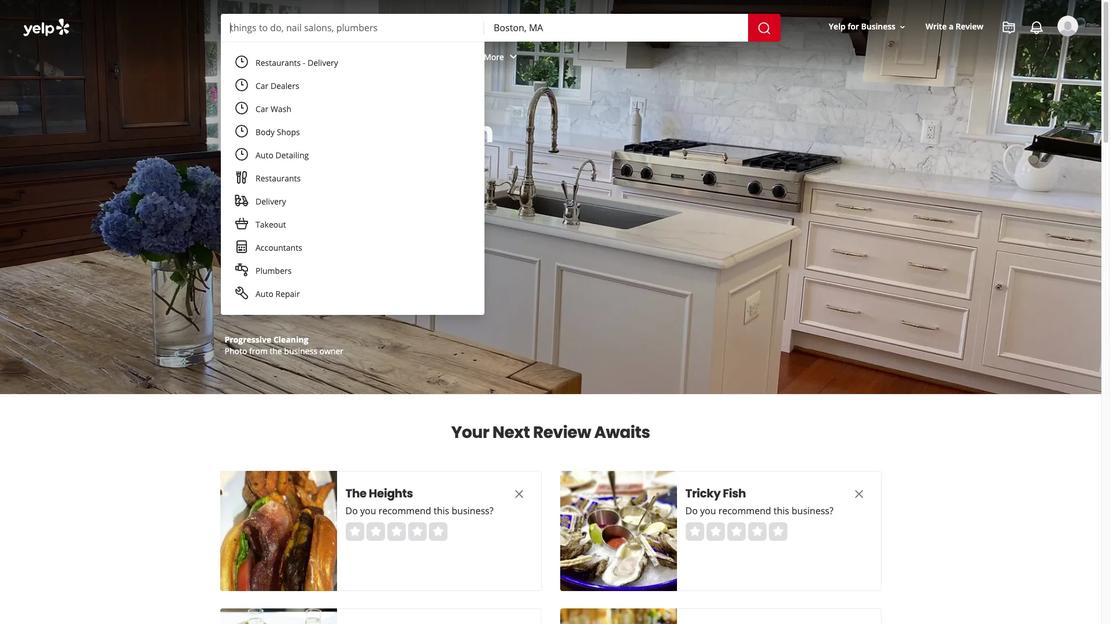 Task type: vqa. For each thing, say whether or not it's contained in the screenshot.
Next icon to the bottom
no



Task type: locate. For each thing, give the bounding box(es) containing it.
rating element for fish
[[686, 523, 787, 541]]

(no rating) image
[[345, 523, 447, 541], [686, 523, 787, 541]]

restaurants up car dealers
[[256, 57, 301, 68]]

24 chevron down v2 image for restaurants
[[276, 50, 290, 64]]

wash
[[271, 104, 291, 114]]

1 horizontal spatial you
[[700, 505, 716, 518]]

4 24 clock v2 image from the top
[[235, 148, 249, 162]]

you
[[360, 505, 376, 518], [700, 505, 716, 518]]

restaurants link
[[219, 42, 299, 75], [228, 167, 478, 190]]

you down tricky
[[700, 505, 716, 518]]

none field near
[[494, 21, 739, 34]]

0 horizontal spatial delivery
[[256, 196, 286, 207]]

0 horizontal spatial a
[[391, 113, 409, 152]]

do you recommend this business? down the heights link
[[345, 505, 494, 518]]

do
[[345, 505, 358, 518], [686, 505, 698, 518]]

-
[[303, 57, 306, 68]]

body
[[256, 127, 275, 138]]

home services
[[308, 51, 364, 62]]

from
[[249, 346, 268, 357]]

(no rating) image down the fish
[[686, 523, 787, 541]]

24 clock v2 image down 24 clock v2 image at the left of page
[[235, 101, 249, 115]]

cleaning
[[273, 334, 308, 345]]

accountants
[[256, 242, 302, 253]]

0 horizontal spatial do
[[345, 505, 358, 518]]

0 vertical spatial delivery
[[308, 57, 338, 68]]

1 horizontal spatial rating element
[[686, 523, 787, 541]]

business? down tricky fish link
[[792, 505, 834, 518]]

do down the heights
[[345, 505, 358, 518]]

24 clock v2 image
[[235, 55, 249, 69], [235, 101, 249, 115], [235, 125, 249, 138], [235, 148, 249, 162]]

recommend for the heights
[[379, 505, 431, 518]]

24 accountants v2 image
[[235, 240, 249, 254]]

1 auto from the top
[[256, 150, 273, 161]]

2 do from the left
[[686, 505, 698, 518]]

  text field
[[230, 21, 475, 34]]

1 horizontal spatial (no rating) image
[[686, 523, 787, 541]]

2 rating element from the left
[[686, 523, 787, 541]]

more
[[484, 51, 504, 62]]

rating element
[[345, 523, 447, 541], [686, 523, 787, 541]]

takeout link
[[228, 213, 478, 237]]

the heights
[[345, 486, 413, 502]]

tricky
[[686, 486, 721, 502]]

recommend
[[379, 505, 431, 518], [719, 505, 771, 518]]

car dealers
[[256, 80, 299, 91]]

auto right 24 auto repair v2 icon
[[256, 289, 273, 300]]

1 do you recommend this business? from the left
[[345, 505, 494, 518]]

auto
[[256, 150, 273, 161], [256, 289, 273, 300]]

auto for auto repair
[[256, 289, 273, 300]]

1 vertical spatial car
[[256, 104, 269, 114]]

home
[[248, 146, 330, 184]]

this for tricky fish
[[774, 505, 789, 518]]

the inside the gift of a clean home
[[248, 113, 299, 152]]

1 (no rating) image from the left
[[345, 523, 447, 541]]

recommend down the fish
[[719, 505, 771, 518]]

None radio
[[345, 523, 364, 541], [387, 523, 406, 541], [408, 523, 426, 541], [727, 523, 746, 541], [769, 523, 787, 541], [345, 523, 364, 541], [387, 523, 406, 541], [408, 523, 426, 541], [727, 523, 746, 541], [769, 523, 787, 541]]

business? down the heights link
[[452, 505, 494, 518]]

shops
[[277, 127, 300, 138]]

1 24 chevron down v2 image from the left
[[276, 50, 290, 64]]

notifications image
[[1030, 21, 1044, 35]]

do you recommend this business?
[[345, 505, 494, 518], [686, 505, 834, 518]]

a inside the gift of a clean home
[[391, 113, 409, 152]]

delivery
[[308, 57, 338, 68], [256, 196, 286, 207]]

1 do from the left
[[345, 505, 358, 518]]

0 horizontal spatial you
[[360, 505, 376, 518]]

progressive cleaning link
[[225, 334, 308, 345]]

1 horizontal spatial 24 chevron down v2 image
[[506, 50, 520, 64]]

24 clock v2 image left body
[[235, 125, 249, 138]]

auto detailing link
[[228, 144, 478, 167]]

home cleaner
[[285, 202, 349, 216]]

auto detailing
[[256, 150, 309, 161]]

24 chevron down v2 image inside "more" link
[[506, 50, 520, 64]]

24 search v2 image
[[266, 202, 280, 216]]

0 vertical spatial home
[[308, 51, 331, 62]]

1 horizontal spatial recommend
[[719, 505, 771, 518]]

dealers
[[271, 80, 299, 91]]

home right 24 search v2 image
[[285, 202, 312, 216]]

fish
[[723, 486, 746, 502]]

a
[[949, 21, 954, 32], [391, 113, 409, 152]]

1 horizontal spatial business?
[[792, 505, 834, 518]]

0 vertical spatial car
[[256, 80, 269, 91]]

clean
[[415, 113, 494, 152]]

2 24 clock v2 image from the top
[[235, 101, 249, 115]]

24 plumbers v2 image
[[235, 263, 249, 277]]

business?
[[452, 505, 494, 518], [792, 505, 834, 518]]

review right next on the bottom left of the page
[[533, 422, 591, 444]]

2 24 chevron down v2 image from the left
[[506, 50, 520, 64]]

1 vertical spatial home
[[285, 202, 312, 216]]

yelp for business button
[[824, 16, 912, 37]]

24 food v2 image
[[235, 171, 249, 185]]

None field
[[230, 21, 475, 34], [494, 21, 739, 34], [230, 21, 475, 34]]

do you recommend this business? down tricky fish link
[[686, 505, 834, 518]]

2 auto from the top
[[256, 289, 273, 300]]

delivery inside delivery "link"
[[256, 196, 286, 207]]

1 vertical spatial a
[[391, 113, 409, 152]]

0 vertical spatial the
[[248, 113, 299, 152]]

1 vertical spatial auto
[[256, 289, 273, 300]]

auto repair link
[[228, 283, 478, 306]]

24 clock v2 image up 24 clock v2 image at the left of page
[[235, 55, 249, 69]]

home right - at the top of page
[[308, 51, 331, 62]]

owner
[[319, 346, 343, 357]]

the for the gift of a clean home
[[248, 113, 299, 152]]

brad k. image
[[1058, 16, 1078, 36]]

this
[[434, 505, 449, 518], [774, 505, 789, 518]]

delivery up takeout
[[256, 196, 286, 207]]

1 car from the top
[[256, 80, 269, 91]]

heights
[[369, 486, 413, 502]]

(no rating) image down heights
[[345, 523, 447, 541]]

explore banner section banner
[[0, 0, 1102, 394]]

business categories element
[[219, 42, 1078, 75]]

cleaner
[[314, 202, 349, 216]]

write a review
[[926, 21, 984, 32]]

0 horizontal spatial 24 chevron down v2 image
[[276, 50, 290, 64]]

business? for fish
[[792, 505, 834, 518]]

0 horizontal spatial do you recommend this business?
[[345, 505, 494, 518]]

home for home services
[[308, 51, 331, 62]]

0 horizontal spatial this
[[434, 505, 449, 518]]

2 do you recommend this business? from the left
[[686, 505, 834, 518]]

rating element down the fish
[[686, 523, 787, 541]]

24 chevron down v2 image
[[276, 50, 290, 64], [506, 50, 520, 64]]

24 chevron down v2 image right more
[[506, 50, 520, 64]]

restaurants up 24 clock v2 image at the left of page
[[228, 51, 274, 62]]

1 horizontal spatial delivery
[[308, 57, 338, 68]]

review right write
[[956, 21, 984, 32]]

0 vertical spatial auto
[[256, 150, 273, 161]]

1 horizontal spatial the
[[345, 486, 367, 502]]

the
[[248, 113, 299, 152], [345, 486, 367, 502]]

0 horizontal spatial the
[[248, 113, 299, 152]]

  text field inside "explore banner section" banner
[[230, 21, 475, 34]]

photo of the heights image
[[220, 471, 337, 592]]

1 you from the left
[[360, 505, 376, 518]]

24 clock v2 image
[[235, 78, 249, 92]]

home inside business categories element
[[308, 51, 331, 62]]

24 clock v2 image up 24 food v2 image
[[235, 148, 249, 162]]

0 vertical spatial review
[[956, 21, 984, 32]]

car wash
[[256, 104, 291, 114]]

2 (no rating) image from the left
[[686, 523, 787, 541]]

delivery link
[[228, 190, 478, 213]]

None radio
[[366, 523, 385, 541], [429, 523, 447, 541], [686, 523, 704, 541], [706, 523, 725, 541], [748, 523, 766, 541], [366, 523, 385, 541], [429, 523, 447, 541], [686, 523, 704, 541], [706, 523, 725, 541], [748, 523, 766, 541]]

24 auto repair v2 image
[[235, 286, 249, 300]]

1 vertical spatial review
[[533, 422, 591, 444]]

the heights link
[[345, 486, 490, 502]]

this down the heights link
[[434, 505, 449, 518]]

1 horizontal spatial a
[[949, 21, 954, 32]]

auto down body
[[256, 150, 273, 161]]

0 horizontal spatial business?
[[452, 505, 494, 518]]

2 you from the left
[[700, 505, 716, 518]]

rating element down heights
[[345, 523, 447, 541]]

0 horizontal spatial rating element
[[345, 523, 447, 541]]

24 clock v2 image inside restaurants - delivery link
[[235, 55, 249, 69]]

None search field
[[0, 0, 1102, 334], [221, 14, 783, 42], [0, 0, 1102, 334], [221, 14, 783, 42]]

do down tricky
[[686, 505, 698, 518]]

write
[[926, 21, 947, 32]]

car left wash
[[256, 104, 269, 114]]

1 business? from the left
[[452, 505, 494, 518]]

review inside the user actions element
[[956, 21, 984, 32]]

a right of
[[391, 113, 409, 152]]

2 business? from the left
[[792, 505, 834, 518]]

1 horizontal spatial review
[[956, 21, 984, 32]]

car
[[256, 80, 269, 91], [256, 104, 269, 114]]

photo of hugo's invitados image
[[560, 609, 677, 624]]

1 vertical spatial the
[[345, 486, 367, 502]]

1 horizontal spatial do
[[686, 505, 698, 518]]

awaits
[[594, 422, 650, 444]]

car right 24 clock v2 image at the left of page
[[256, 80, 269, 91]]

restaurants down auto detailing
[[256, 173, 301, 184]]

delivery inside restaurants - delivery link
[[308, 57, 338, 68]]

your
[[451, 422, 489, 444]]

1 recommend from the left
[[379, 505, 431, 518]]

0 vertical spatial a
[[949, 21, 954, 32]]

business? for heights
[[452, 505, 494, 518]]

home
[[308, 51, 331, 62], [285, 202, 312, 216]]

2 recommend from the left
[[719, 505, 771, 518]]

restaurants
[[228, 51, 274, 62], [256, 57, 301, 68], [256, 173, 301, 184]]

you for the
[[360, 505, 376, 518]]

0 horizontal spatial (no rating) image
[[345, 523, 447, 541]]

this down tricky fish link
[[774, 505, 789, 518]]

delivery right - at the top of page
[[308, 57, 338, 68]]

1 this from the left
[[434, 505, 449, 518]]

0 horizontal spatial review
[[533, 422, 591, 444]]

car for car wash
[[256, 104, 269, 114]]

24 clock v2 image inside auto detailing link
[[235, 148, 249, 162]]

24 chevron down v2 image left - at the top of page
[[276, 50, 290, 64]]

recommend down the heights link
[[379, 505, 431, 518]]

you down the heights
[[360, 505, 376, 518]]

3 24 clock v2 image from the top
[[235, 125, 249, 138]]

24 clock v2 image inside car wash link
[[235, 101, 249, 115]]

1 horizontal spatial this
[[774, 505, 789, 518]]

of
[[358, 113, 385, 152]]

dismiss card image
[[852, 487, 866, 501]]

restaurants link up 24 clock v2 image at the left of page
[[219, 42, 299, 75]]

1 horizontal spatial do you recommend this business?
[[686, 505, 834, 518]]

restaurants link up cleaner at the top left of page
[[228, 167, 478, 190]]

2 this from the left
[[774, 505, 789, 518]]

1 vertical spatial delivery
[[256, 196, 286, 207]]

2 car from the top
[[256, 104, 269, 114]]

tricky fish link
[[686, 486, 830, 502]]

do you recommend this business? for tricky fish
[[686, 505, 834, 518]]

1 rating element from the left
[[345, 523, 447, 541]]

1 24 clock v2 image from the top
[[235, 55, 249, 69]]

24 clock v2 image inside body shops "link"
[[235, 125, 249, 138]]

24 clock v2 image for body
[[235, 125, 249, 138]]

review
[[956, 21, 984, 32], [533, 422, 591, 444]]

photo
[[225, 346, 247, 357]]

yelp
[[829, 21, 846, 32]]

0 horizontal spatial recommend
[[379, 505, 431, 518]]

the
[[270, 346, 282, 357]]

a right write
[[949, 21, 954, 32]]

you for tricky
[[700, 505, 716, 518]]



Task type: describe. For each thing, give the bounding box(es) containing it.
do for the heights
[[345, 505, 358, 518]]

body shops link
[[228, 121, 478, 144]]

plumbers
[[256, 265, 292, 276]]

restaurants inside business categories element
[[228, 51, 274, 62]]

recommend for tricky fish
[[719, 505, 771, 518]]

business
[[284, 346, 317, 357]]

detailing
[[276, 150, 309, 161]]

auto for auto detailing
[[256, 150, 273, 161]]

0 vertical spatial restaurants link
[[219, 42, 299, 75]]

yelp for business
[[829, 21, 896, 32]]

car for car dealers
[[256, 80, 269, 91]]

review for a
[[956, 21, 984, 32]]

more link
[[475, 42, 530, 75]]

plumbers link
[[228, 260, 478, 283]]

the gift of a clean home
[[248, 113, 494, 184]]

for
[[848, 21, 859, 32]]

Find text field
[[230, 21, 475, 34]]

home for home cleaner
[[285, 202, 312, 216]]

business
[[861, 21, 896, 32]]

write a review link
[[921, 16, 988, 37]]

a inside write a review link
[[949, 21, 954, 32]]

car wash link
[[228, 98, 478, 121]]

16 chevron down v2 image
[[898, 22, 907, 32]]

dismiss card image
[[512, 487, 526, 501]]

projects image
[[1002, 21, 1016, 35]]

rating element for heights
[[345, 523, 447, 541]]

car dealers link
[[228, 75, 478, 98]]

restaurants inside restaurants - delivery link
[[256, 57, 301, 68]]

progressive cleaning photo from the business owner
[[225, 334, 343, 357]]

1 vertical spatial restaurants link
[[228, 167, 478, 190]]

repair
[[276, 289, 300, 300]]

home services link
[[299, 42, 389, 75]]

the for the heights
[[345, 486, 367, 502]]

review for next
[[533, 422, 591, 444]]

takeout
[[256, 219, 286, 230]]

your next review awaits
[[451, 422, 650, 444]]

services
[[333, 51, 364, 62]]

24 chevron down v2 image for more
[[506, 50, 520, 64]]

restaurants - delivery link
[[228, 51, 478, 75]]

restaurants - delivery
[[256, 57, 338, 68]]

24 clock v2 image for auto
[[235, 148, 249, 162]]

24 clock v2 image for restaurants
[[235, 55, 249, 69]]

search image
[[757, 21, 771, 35]]

(no rating) image for heights
[[345, 523, 447, 541]]

home cleaner link
[[248, 195, 367, 223]]

this for the heights
[[434, 505, 449, 518]]

body shops
[[256, 127, 300, 138]]

photo of truluck's ocean's finest seafood & crab image
[[220, 609, 337, 624]]

gift
[[305, 113, 352, 152]]

do you recommend this business? for the heights
[[345, 505, 494, 518]]

photo of tricky fish image
[[560, 471, 677, 592]]

accountants link
[[228, 237, 478, 260]]

progressive
[[225, 334, 271, 345]]

24 delivery v2 image
[[235, 194, 249, 208]]

next
[[493, 422, 530, 444]]

auto repair
[[256, 289, 300, 300]]

do for tricky fish
[[686, 505, 698, 518]]

Near text field
[[494, 21, 739, 34]]

24 shopping v2 image
[[235, 217, 249, 231]]

24 clock v2 image for car
[[235, 101, 249, 115]]

(no rating) image for fish
[[686, 523, 787, 541]]

tricky fish
[[686, 486, 746, 502]]

user actions element
[[820, 14, 1095, 86]]



